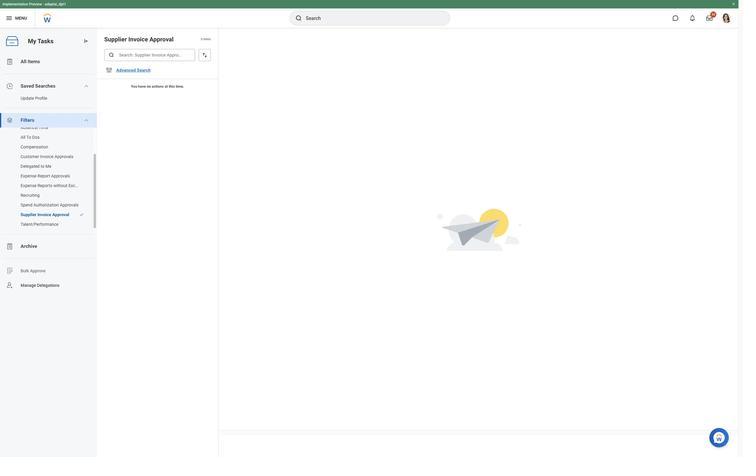 Task type: vqa. For each thing, say whether or not it's contained in the screenshot.
4th "0" from the bottom of the Employee Enrollment Counts group
no



Task type: describe. For each thing, give the bounding box(es) containing it.
absence/time button
[[0, 123, 86, 133]]

list containing all items
[[0, 55, 97, 293]]

user plus image
[[6, 282, 13, 290]]

sort image
[[202, 52, 208, 58]]

this
[[169, 85, 175, 89]]

expense reports without exceptions
[[21, 184, 89, 188]]

filters button
[[0, 113, 97, 128]]

delegated to me
[[21, 164, 51, 169]]

invoice inside item list element
[[128, 36, 148, 43]]

manage
[[21, 283, 36, 288]]

expense for expense reports without exceptions
[[21, 184, 37, 188]]

reports
[[38, 184, 52, 188]]

absence/time
[[21, 125, 48, 130]]

all for all to dos
[[21, 135, 25, 140]]

chevron down image for filters
[[84, 118, 89, 123]]

my
[[28, 37, 36, 45]]

all to dos
[[21, 135, 40, 140]]

talent/performance button
[[0, 220, 86, 230]]

supplier inside item list element
[[104, 36, 127, 43]]

preview
[[29, 2, 42, 6]]

talent/performance
[[21, 222, 58, 227]]

all items
[[21, 59, 40, 65]]

menu banner
[[0, 0, 738, 28]]

profile logan mcneil image
[[722, 13, 731, 24]]

to
[[26, 135, 31, 140]]

profile
[[35, 96, 47, 101]]

clock check image
[[6, 83, 13, 90]]

notifications large image
[[689, 15, 695, 21]]

expense for expense report approvals
[[21, 174, 37, 179]]

archive button
[[0, 240, 97, 254]]

close environment banner image
[[732, 2, 735, 6]]

time.
[[176, 85, 184, 89]]

have
[[138, 85, 146, 89]]

item list element
[[97, 28, 219, 458]]

recruiting
[[21, 193, 40, 198]]

approvals for expense report approvals
[[51, 174, 70, 179]]

spend
[[21, 203, 32, 208]]

perspective image
[[6, 117, 13, 124]]

delegated to me button
[[0, 162, 86, 171]]

advanced search
[[116, 68, 151, 73]]

advanced
[[116, 68, 136, 73]]

expense report approvals button
[[0, 171, 86, 181]]

bulk
[[21, 269, 29, 274]]

archive
[[21, 244, 37, 250]]

menu
[[15, 16, 27, 20]]

report
[[38, 174, 50, 179]]

approval inside item list element
[[149, 36, 174, 43]]

customer invoice approvals button
[[0, 152, 86, 162]]

exceptions
[[68, 184, 89, 188]]

configure image
[[105, 67, 113, 74]]

items
[[28, 59, 40, 65]]

delegated
[[21, 164, 40, 169]]

all to dos button
[[0, 133, 86, 142]]

bulk approve
[[21, 269, 46, 274]]

manage delegations link
[[0, 279, 97, 293]]

saved
[[21, 83, 34, 89]]

customer invoice approvals
[[21, 154, 73, 159]]

rename image
[[6, 268, 13, 275]]

spend authorization approvals
[[21, 203, 79, 208]]

update profile button
[[0, 94, 91, 103]]

0 items
[[201, 38, 211, 41]]

list containing absence/time
[[0, 123, 97, 230]]

authorization
[[34, 203, 59, 208]]

manage delegations
[[21, 283, 60, 288]]

approve
[[30, 269, 46, 274]]



Task type: locate. For each thing, give the bounding box(es) containing it.
0 horizontal spatial supplier
[[21, 213, 36, 217]]

supplier
[[104, 36, 127, 43], [21, 213, 36, 217]]

check image
[[80, 213, 84, 217]]

search
[[137, 68, 151, 73]]

expense up recruiting
[[21, 184, 37, 188]]

tasks
[[38, 37, 54, 45]]

approval up search: supplier invoice approval text box
[[149, 36, 174, 43]]

chevron down image for saved searches
[[84, 84, 89, 89]]

list
[[0, 55, 97, 293], [0, 123, 97, 230]]

no
[[147, 85, 151, 89]]

clipboard image
[[6, 58, 13, 65], [6, 243, 13, 250]]

0 vertical spatial chevron down image
[[84, 84, 89, 89]]

1 horizontal spatial supplier
[[104, 36, 127, 43]]

expense reports without exceptions button
[[0, 181, 89, 191]]

implementation
[[2, 2, 28, 6]]

transformation import image
[[83, 38, 89, 44]]

approvals inside 'button'
[[55, 154, 73, 159]]

0 vertical spatial clipboard image
[[6, 58, 13, 65]]

all for all items
[[21, 59, 26, 65]]

invoice up 'talent/performance' button
[[37, 213, 51, 217]]

invoice for customer invoice approvals 'button'
[[40, 154, 54, 159]]

filters
[[21, 118, 34, 123]]

bulk approve link
[[0, 264, 97, 279]]

1 all from the top
[[21, 59, 26, 65]]

all items button
[[0, 55, 97, 69]]

0 vertical spatial invoice
[[128, 36, 148, 43]]

1 vertical spatial invoice
[[40, 154, 54, 159]]

33
[[712, 13, 715, 16]]

approvals down "compensation" button
[[55, 154, 73, 159]]

1 vertical spatial chevron down image
[[84, 118, 89, 123]]

invoice
[[128, 36, 148, 43], [40, 154, 54, 159], [37, 213, 51, 217]]

advanced search button
[[114, 64, 153, 76]]

1 clipboard image from the top
[[6, 58, 13, 65]]

2 list from the top
[[0, 123, 97, 230]]

invoice for "supplier invoice approval" button
[[37, 213, 51, 217]]

me
[[45, 164, 51, 169]]

update profile
[[21, 96, 47, 101]]

justify image
[[5, 15, 13, 22]]

1 horizontal spatial approval
[[149, 36, 174, 43]]

all left to
[[21, 135, 25, 140]]

dos
[[32, 135, 40, 140]]

0 vertical spatial approval
[[149, 36, 174, 43]]

0 vertical spatial approvals
[[55, 154, 73, 159]]

1 horizontal spatial supplier invoice approval
[[104, 36, 174, 43]]

invoice inside 'button'
[[40, 154, 54, 159]]

invoice inside button
[[37, 213, 51, 217]]

1 vertical spatial expense
[[21, 184, 37, 188]]

1 vertical spatial approval
[[52, 213, 69, 217]]

clipboard image for archive
[[6, 243, 13, 250]]

0 vertical spatial supplier invoice approval
[[104, 36, 174, 43]]

1 list from the top
[[0, 55, 97, 293]]

approvals up the without
[[51, 174, 70, 179]]

you
[[131, 85, 137, 89]]

items
[[203, 38, 211, 41]]

2 all from the top
[[21, 135, 25, 140]]

0 horizontal spatial search image
[[108, 52, 114, 58]]

approval inside button
[[52, 213, 69, 217]]

all left items
[[21, 59, 26, 65]]

0 vertical spatial search image
[[295, 15, 302, 22]]

1 vertical spatial search image
[[108, 52, 114, 58]]

1 vertical spatial supplier invoice approval
[[21, 213, 69, 217]]

searches
[[35, 83, 55, 89]]

search image inside item list element
[[108, 52, 114, 58]]

1 vertical spatial all
[[21, 135, 25, 140]]

invoice up me
[[40, 154, 54, 159]]

implementation preview -   adeptai_dpt1
[[2, 2, 66, 6]]

approvals
[[55, 154, 73, 159], [51, 174, 70, 179], [60, 203, 79, 208]]

expense down delegated
[[21, 174, 37, 179]]

approvals down the without
[[60, 203, 79, 208]]

1 chevron down image from the top
[[84, 84, 89, 89]]

expense report approvals
[[21, 174, 70, 179]]

menu button
[[0, 8, 35, 28]]

delegations
[[37, 283, 60, 288]]

0 vertical spatial supplier
[[104, 36, 127, 43]]

Search: Supplier Invoice Approval text field
[[104, 49, 195, 61]]

-
[[43, 2, 44, 6]]

saved searches
[[21, 83, 55, 89]]

clipboard image left all items
[[6, 58, 13, 65]]

supplier invoice approval up search: supplier invoice approval text box
[[104, 36, 174, 43]]

my tasks
[[28, 37, 54, 45]]

2 vertical spatial invoice
[[37, 213, 51, 217]]

chevron down image inside saved searches dropdown button
[[84, 84, 89, 89]]

supplier inside "supplier invoice approval" button
[[21, 213, 36, 217]]

1 vertical spatial supplier
[[21, 213, 36, 217]]

2 clipboard image from the top
[[6, 243, 13, 250]]

1 vertical spatial clipboard image
[[6, 243, 13, 250]]

clipboard image inside all items button
[[6, 58, 13, 65]]

without
[[53, 184, 67, 188]]

2 expense from the top
[[21, 184, 37, 188]]

invoice up search: supplier invoice approval text box
[[128, 36, 148, 43]]

actions
[[152, 85, 164, 89]]

supplier right transformation import icon in the left top of the page
[[104, 36, 127, 43]]

Search Workday  search field
[[306, 12, 437, 25]]

my tasks element
[[0, 28, 97, 458]]

0 horizontal spatial approval
[[52, 213, 69, 217]]

approval
[[149, 36, 174, 43], [52, 213, 69, 217]]

approvals for spend authorization approvals
[[60, 203, 79, 208]]

compensation
[[21, 145, 48, 150]]

update
[[21, 96, 34, 101]]

supplier invoice approval button
[[0, 210, 77, 220]]

expense
[[21, 174, 37, 179], [21, 184, 37, 188]]

0 vertical spatial expense
[[21, 174, 37, 179]]

supplier invoice approval inside button
[[21, 213, 69, 217]]

to
[[41, 164, 44, 169]]

all
[[21, 59, 26, 65], [21, 135, 25, 140]]

1 vertical spatial approvals
[[51, 174, 70, 179]]

search image
[[295, 15, 302, 22], [108, 52, 114, 58]]

clipboard image for all items
[[6, 58, 13, 65]]

inbox large image
[[706, 15, 712, 21]]

2 chevron down image from the top
[[84, 118, 89, 123]]

1 expense from the top
[[21, 174, 37, 179]]

chevron down image
[[84, 84, 89, 89], [84, 118, 89, 123]]

supplier invoice approval down authorization in the left of the page
[[21, 213, 69, 217]]

1 horizontal spatial search image
[[295, 15, 302, 22]]

0
[[201, 38, 203, 41]]

chevron down image inside filters dropdown button
[[84, 118, 89, 123]]

recruiting button
[[0, 191, 86, 201]]

approvals for customer invoice approvals
[[55, 154, 73, 159]]

0 vertical spatial all
[[21, 59, 26, 65]]

clipboard image inside archive button
[[6, 243, 13, 250]]

approval down "spend authorization approvals"
[[52, 213, 69, 217]]

0 horizontal spatial supplier invoice approval
[[21, 213, 69, 217]]

spend authorization approvals button
[[0, 201, 86, 210]]

supplier invoice approval inside item list element
[[104, 36, 174, 43]]

adeptai_dpt1
[[45, 2, 66, 6]]

saved searches button
[[0, 79, 97, 94]]

at
[[165, 85, 168, 89]]

33 button
[[703, 12, 716, 25]]

compensation button
[[0, 142, 86, 152]]

supplier invoice approval
[[104, 36, 174, 43], [21, 213, 69, 217]]

supplier down spend on the left top of the page
[[21, 213, 36, 217]]

clipboard image left archive
[[6, 243, 13, 250]]

customer
[[21, 154, 39, 159]]

you have no actions at this time.
[[131, 85, 184, 89]]

2 vertical spatial approvals
[[60, 203, 79, 208]]



